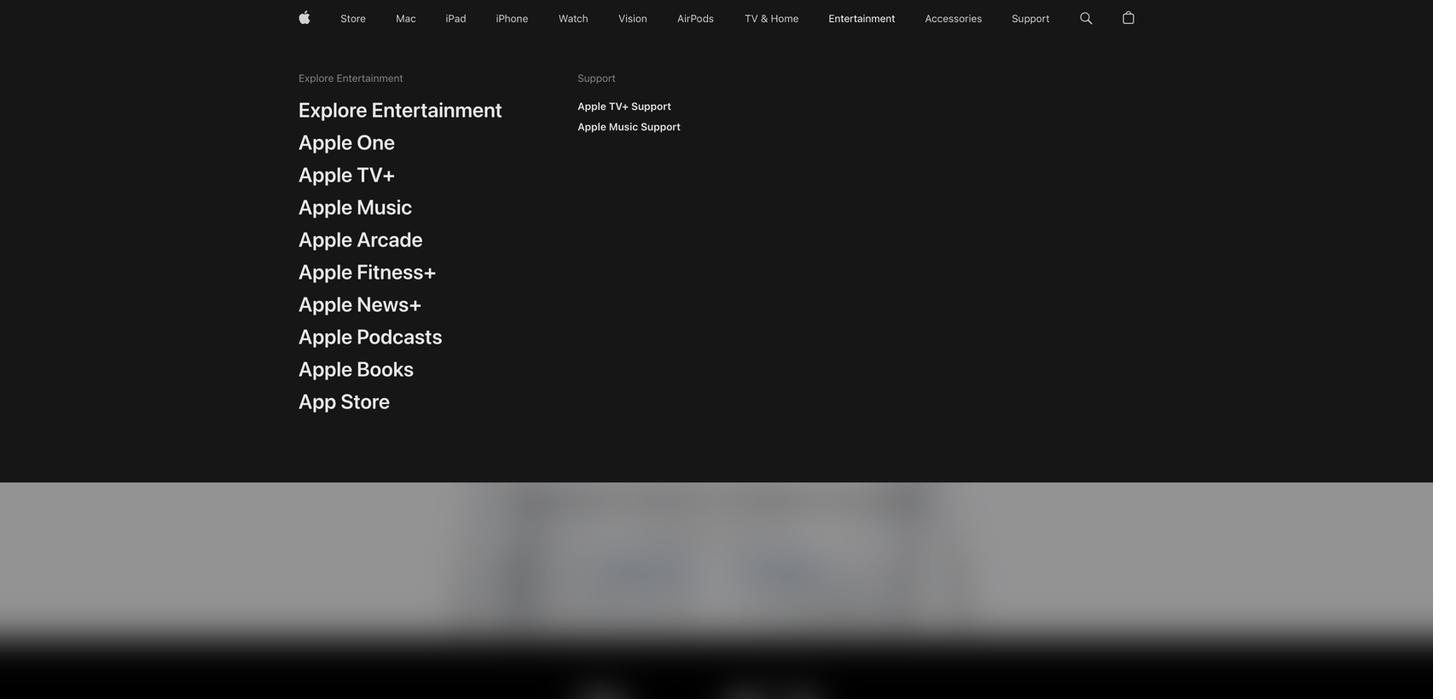 Task type: vqa. For each thing, say whether or not it's contained in the screenshot.
the bottom The Philips Hue Gradient Signe Floor Light blends multiple colors to paint the walls with a unique gradient of light. image
no



Task type: locate. For each thing, give the bounding box(es) containing it.
apple down apple one link
[[299, 163, 353, 187]]

apple fitness+ link
[[289, 253, 446, 290]]

explore up apple one link
[[299, 98, 368, 122]]

entertainment for explore entertainment
[[337, 72, 403, 84]]

one
[[357, 130, 395, 155]]

explore entertainment element
[[289, 90, 512, 420]]

store
[[341, 390, 390, 414]]

explore
[[299, 72, 334, 84], [299, 98, 368, 122]]

1 vertical spatial support
[[632, 100, 671, 113]]

entertainment
[[337, 72, 403, 84], [372, 98, 503, 122]]

1 vertical spatial explore
[[299, 98, 368, 122]]

apple down apple fitness+ link
[[299, 292, 353, 317]]

support image
[[1013, 0, 1050, 38]]

entertainment inside explore entertainment apple one apple tv+ apple music apple arcade apple fitness+ apple news+ apple podcasts apple books app store
[[372, 98, 503, 122]]

entertainment for explore entertainment apple one apple tv+ apple music apple arcade apple fitness+ apple news+ apple podcasts apple books app store
[[372, 98, 503, 122]]

music
[[609, 121, 638, 133], [357, 195, 412, 220]]

apple up app
[[299, 357, 353, 382]]

books
[[357, 357, 414, 382]]

1 vertical spatial music
[[357, 195, 412, 220]]

support up apple music support 'link'
[[632, 100, 671, 113]]

1 vertical spatial entertainment
[[372, 98, 503, 122]]

music inside the apple tv+ support apple music support
[[609, 121, 638, 133]]

support up the apple tv+ support link
[[578, 72, 616, 84]]

0 horizontal spatial tv+
[[357, 163, 396, 187]]

music inside explore entertainment apple one apple tv+ apple music apple arcade apple fitness+ apple news+ apple podcasts apple books app store
[[357, 195, 412, 220]]

apple podcasts link
[[289, 317, 452, 355]]

apple music link
[[289, 188, 422, 225]]

explore for explore entertainment apple one apple tv+ apple music apple arcade apple fitness+ apple news+ apple podcasts apple books app store
[[299, 98, 368, 122]]

0 vertical spatial tv+
[[609, 100, 629, 113]]

2 explore from the top
[[299, 98, 368, 122]]

0 vertical spatial music
[[609, 121, 638, 133]]

music up arcade
[[357, 195, 412, 220]]

podcasts
[[357, 325, 443, 349]]

explore entertainment apple one apple tv+ apple music apple arcade apple fitness+ apple news+ apple podcasts apple books app store
[[299, 98, 503, 414]]

apple up apple books "link"
[[299, 325, 353, 349]]

entertainment up explore entertainment link
[[337, 72, 403, 84]]

0 vertical spatial entertainment
[[337, 72, 403, 84]]

0 vertical spatial explore
[[299, 72, 334, 84]]

apple tv+ link
[[289, 155, 405, 193]]

apple down the apple tv+ support link
[[578, 121, 606, 133]]

support
[[578, 72, 616, 84], [632, 100, 671, 113], [641, 121, 681, 133]]

tv+ down one
[[357, 163, 396, 187]]

1 horizontal spatial tv+
[[609, 100, 629, 113]]

apple down apple music link on the top left
[[299, 227, 353, 252]]

shopping bag image
[[1123, 0, 1135, 38]]

main content
[[0, 0, 1434, 700]]

apple news+ link
[[289, 285, 432, 323]]

tv and home image
[[744, 0, 800, 38]]

1 explore from the top
[[299, 72, 334, 84]]

entertainment up one
[[372, 98, 503, 122]]

explore inside explore entertainment apple one apple tv+ apple music apple arcade apple fitness+ apple news+ apple podcasts apple books app store
[[299, 98, 368, 122]]

1 horizontal spatial music
[[609, 121, 638, 133]]

vision image
[[619, 0, 648, 38]]

apple
[[578, 100, 606, 113], [578, 121, 606, 133], [299, 130, 353, 155], [299, 163, 353, 187], [299, 195, 353, 220], [299, 227, 353, 252], [299, 260, 353, 285], [299, 292, 353, 317], [299, 325, 353, 349], [299, 357, 353, 382]]

tv+ inside the apple tv+ support apple music support
[[609, 100, 629, 113]]

support down the apple tv+ support link
[[641, 121, 681, 133]]

apple up the apple news+ link
[[299, 260, 353, 285]]

apple down apple tv+ link
[[299, 195, 353, 220]]

tv+ up apple music support 'link'
[[609, 100, 629, 113]]

explore down apple icon
[[299, 72, 334, 84]]

tv+
[[609, 100, 629, 113], [357, 163, 396, 187]]

0 horizontal spatial music
[[357, 195, 412, 220]]

watch image
[[559, 0, 589, 38]]

store image
[[341, 0, 366, 38]]

music down the apple tv+ support link
[[609, 121, 638, 133]]

1 vertical spatial tv+
[[357, 163, 396, 187]]

app store link
[[289, 382, 400, 420]]



Task type: describe. For each thing, give the bounding box(es) containing it.
apple music support link
[[568, 114, 690, 140]]

apple tv+ support link
[[568, 94, 681, 119]]

mac image
[[396, 0, 416, 38]]

app
[[299, 390, 337, 414]]

fitness+
[[357, 260, 437, 285]]

apple arcade link
[[289, 220, 433, 258]]

explore for explore entertainment
[[299, 72, 334, 84]]

apple up apple tv+ link
[[299, 130, 353, 155]]

explore entertainment link
[[289, 90, 512, 128]]

airpods image
[[678, 0, 714, 38]]

ipad image
[[446, 0, 466, 38]]

arcade
[[357, 227, 423, 252]]

support element
[[568, 94, 690, 140]]

apple one link
[[289, 123, 405, 160]]

explore entertainment
[[299, 72, 403, 84]]

apple tv+ support apple music support
[[578, 100, 681, 133]]

2 vertical spatial support
[[641, 121, 681, 133]]

apple books link
[[289, 350, 424, 387]]

0 vertical spatial support
[[578, 72, 616, 84]]

iphone image
[[496, 0, 529, 38]]

entertainment image
[[830, 0, 896, 38]]

news+
[[357, 292, 422, 317]]

tv+ inside explore entertainment apple one apple tv+ apple music apple arcade apple fitness+ apple news+ apple podcasts apple books app store
[[357, 163, 396, 187]]

apple image
[[299, 0, 311, 38]]

search apple.com image
[[1080, 0, 1093, 38]]

accessories image
[[926, 0, 983, 38]]

apple up apple music support 'link'
[[578, 100, 606, 113]]



